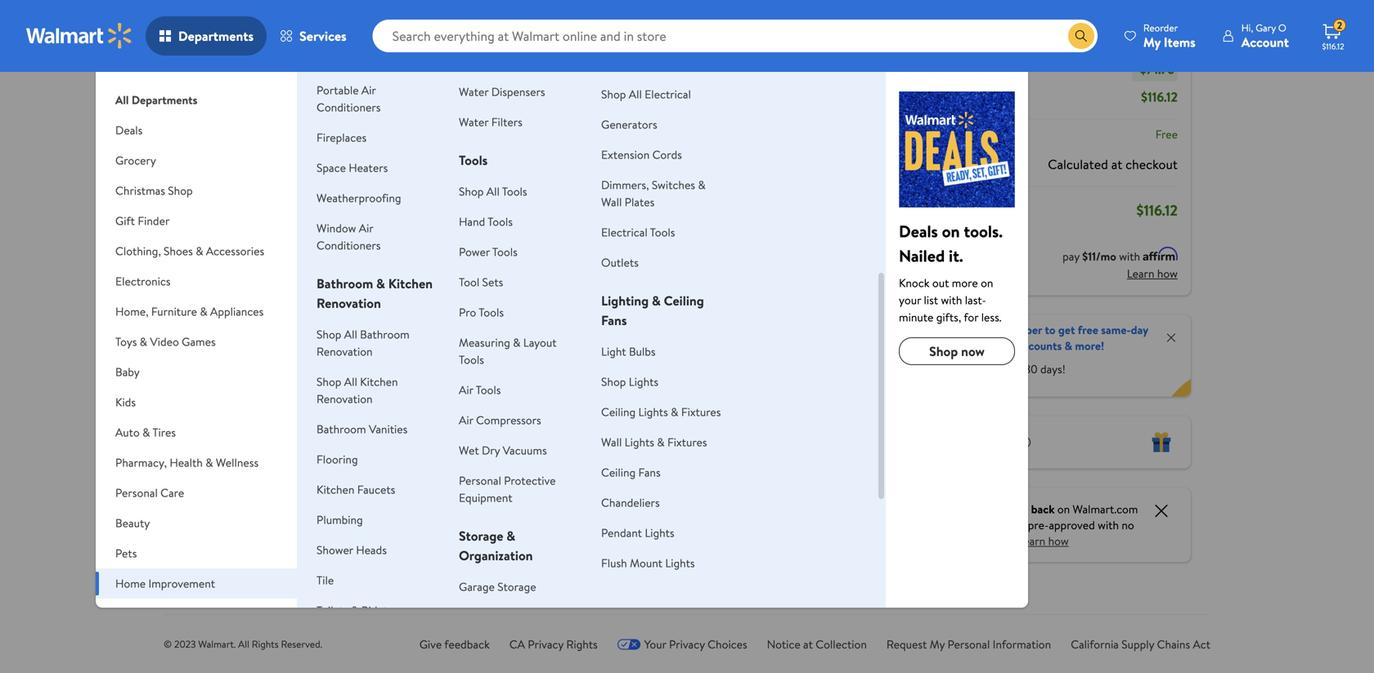 Task type: describe. For each thing, give the bounding box(es) containing it.
air up side
[[459, 413, 473, 429]]

storage & organization
[[459, 528, 533, 565]]

shop all tools
[[459, 184, 527, 200]]

shop lights
[[601, 374, 658, 390]]

list
[[924, 292, 938, 308]]

day up all departments link
[[225, 25, 239, 39]]

shop all tools link
[[459, 184, 527, 200]]

1 vertical spatial $116.12
[[1141, 88, 1178, 106]]

1 vertical spatial electrical
[[645, 86, 691, 102]]

steel inside chefman turbo fry stainless steel air fryer with basket divider, 8 quart
[[213, 413, 241, 431]]

2 vertical spatial kitchen
[[317, 482, 355, 498]]

$349.00
[[372, 338, 424, 359]]

berries
[[624, 409, 664, 427]]

console,
[[339, 427, 388, 445]]

1 vertical spatial learn
[[1018, 534, 1045, 550]]

deals for deals
[[115, 122, 143, 138]]

& inside the clothing, shoes & accessories dropdown button
[[196, 243, 203, 259]]

add inside the now $49.00 group
[[242, 292, 262, 308]]

air down "$579.00"
[[459, 382, 473, 398]]

1 vertical spatial free
[[984, 361, 1005, 377]]

day up shop all electrical
[[604, 25, 619, 39]]

-
[[1135, 60, 1140, 78]]

with right $11/mo
[[1119, 249, 1140, 265]]

free inside become a member to get free same-day delivery, gas discounts & more!
[[1078, 322, 1098, 338]]

add inside the now $16.98 group
[[621, 292, 642, 308]]

pro tools
[[459, 305, 504, 321]]

maker
[[485, 413, 521, 431]]

add inside the now $348.00 group
[[495, 292, 515, 308]]

shop all bathroom renovation
[[317, 327, 410, 360]]

1 vertical spatial deals
[[276, 149, 311, 170]]

water dispensers link
[[459, 84, 545, 100]]

$187.88
[[1137, 32, 1178, 50]]

all up grocery
[[115, 92, 129, 108]]

2- inside the now $16.98 group
[[595, 458, 604, 472]]

wellness
[[216, 455, 259, 471]]

become a member to get free same-day delivery, gas discounts & more!
[[950, 322, 1148, 354]]

shower heads
[[317, 543, 387, 559]]

80
[[646, 463, 661, 481]]

1 vertical spatial for
[[1007, 361, 1022, 377]]

christmas shop button
[[96, 176, 297, 206]]

2-day shipping inside the now $348.00 group
[[469, 464, 530, 478]]

lights for shop
[[629, 374, 658, 390]]

become
[[950, 322, 990, 338]]

renovation for bathroom & kitchen renovation
[[317, 294, 381, 312]]

ceiling for lights
[[601, 404, 636, 420]]

shop for shop now
[[929, 343, 958, 361]]

switches
[[652, 177, 695, 193]]

delivery
[[381, 25, 416, 39]]

& inside "toys & video games" dropdown button
[[140, 334, 147, 350]]

now for now $16.98 $24.28 21.2 ¢/count welch's, gluten free,  berries 'n cherries fruit snacks 0.8oz pouches, 80 count case
[[592, 338, 621, 359]]

health
[[170, 455, 203, 471]]

dismiss capital one banner image
[[1152, 502, 1171, 521]]

bathroom vanities
[[317, 422, 408, 438]]

shop lights link
[[601, 374, 658, 390]]

days!
[[1040, 361, 1066, 377]]

kitchen for bathroom & kitchen renovation
[[388, 275, 433, 293]]

give
[[419, 637, 442, 653]]

1 horizontal spatial learn how
[[1127, 266, 1178, 282]]

electronics
[[115, 274, 171, 290]]

bathroom for vanities
[[317, 422, 366, 438]]

walmart plus image
[[894, 332, 943, 348]]

minute
[[899, 310, 934, 326]]

ge
[[466, 377, 483, 395]]

add inside "now $349.00" group
[[368, 292, 389, 308]]

deal for $348.00
[[472, 189, 492, 203]]

california
[[1071, 637, 1119, 653]]

kitchen faucets link
[[317, 482, 395, 498]]

banner containing become a member to get free same-day delivery, gas discounts & more!
[[881, 315, 1191, 397]]

bathroom & kitchen renovation
[[317, 275, 433, 312]]

0 vertical spatial 3+
[[469, 25, 480, 39]]

shipping inside the now $16.98 group
[[621, 458, 656, 472]]

garage storage link
[[459, 579, 536, 595]]

discounts
[[1014, 338, 1062, 354]]

& inside auto & tires dropdown button
[[142, 425, 150, 441]]

home improvement
[[115, 576, 215, 592]]

ceiling lights & fixtures link
[[601, 404, 721, 420]]

fireplaces
[[317, 130, 367, 146]]

day up water dispensers link
[[482, 25, 497, 39]]

baby
[[115, 364, 140, 380]]

power tools link
[[459, 244, 518, 260]]

0 vertical spatial $116.12
[[1322, 41, 1344, 52]]

ceiling fans
[[601, 465, 661, 481]]

& inside become a member to get free same-day delivery, gas discounts & more!
[[1065, 338, 1072, 354]]

auto
[[115, 425, 140, 441]]

2 horizontal spatial on
[[1057, 502, 1070, 518]]

quart
[[270, 449, 304, 467]]

departments inside dropdown button
[[178, 27, 254, 45]]

deal inside the now $16.98 group
[[599, 189, 618, 203]]

renovation for shop all bathroom renovation
[[317, 344, 373, 360]]

& inside "home, furniture & appliances" dropdown button
[[200, 304, 207, 320]]

your
[[899, 292, 921, 308]]

privacy choices icon image
[[617, 639, 641, 651]]

shop for shop lights
[[601, 374, 626, 390]]

with inside see if you're pre-approved with no credit risk.
[[1098, 518, 1119, 534]]

learn more about gifting image
[[1018, 436, 1032, 449]]

hand tools link
[[459, 214, 513, 230]]

search icon image
[[1075, 29, 1088, 43]]

lights for ceiling
[[638, 404, 668, 420]]

now $348.00 group
[[466, 180, 563, 503]]

with inside chefman turbo fry stainless steel air fryer with basket divider, 8 quart
[[213, 431, 237, 449]]

shop for shop more deals
[[203, 149, 235, 170]]

Walmart Site-Wide search field
[[373, 20, 1098, 52]]

toys & video games
[[115, 334, 216, 350]]

organization
[[459, 547, 533, 565]]

filters
[[491, 114, 523, 130]]

chandeliers link
[[601, 495, 660, 511]]

flooring link
[[317, 452, 358, 468]]

2-day shipping inside the now $16.98 group
[[595, 458, 656, 472]]

flush mount lights link
[[601, 556, 695, 572]]

lighting & ceiling fans
[[601, 292, 704, 330]]

1 horizontal spatial on
[[981, 275, 993, 291]]

gifting image
[[1152, 433, 1171, 453]]

shipping inside "now $349.00" group
[[373, 478, 408, 492]]

last-
[[965, 292, 986, 308]]

calculated at checkout
[[1048, 155, 1178, 173]]

1 vertical spatial departments
[[132, 92, 197, 108]]

deal for $349.00
[[346, 189, 365, 203]]

all for shop all bathroom renovation
[[344, 327, 357, 343]]

$349.00/ca
[[339, 373, 394, 389]]

if
[[985, 518, 992, 534]]

christmas shop
[[115, 183, 193, 199]]

now $16.98 group
[[592, 180, 689, 499]]

shop for shop all bathroom renovation
[[317, 327, 341, 343]]

stainless inside now $348.00 $579.00 ge profile™ opal™ nugget ice maker with side tank, countertop icemaker, stainless steel
[[466, 485, 514, 503]]

power tools
[[459, 244, 518, 260]]

& inside measuring & layout tools
[[513, 335, 521, 351]]

pharmacy, health & wellness button
[[96, 448, 297, 478]]

approved
[[1049, 518, 1095, 534]]

conditioners for window
[[317, 238, 381, 254]]

& inside patio & garden dropdown button
[[144, 606, 151, 622]]

personal for personal care
[[115, 485, 158, 501]]

personal for personal protective equipment
[[459, 473, 501, 489]]

knock
[[899, 275, 930, 291]]

'n
[[667, 409, 680, 427]]

you're
[[994, 518, 1025, 534]]

0.8oz
[[634, 445, 664, 463]]

shop all electrical
[[601, 86, 691, 102]]

now for now $49.00
[[213, 338, 242, 359]]

all for shop all electrical
[[629, 86, 642, 102]]

stainless inside chefman turbo fry stainless steel air fryer with basket divider, 8 quart
[[234, 395, 283, 413]]

portable
[[317, 82, 359, 98]]

back
[[1031, 502, 1055, 518]]

vacuums
[[503, 443, 547, 459]]

electronics button
[[96, 267, 297, 297]]

gift
[[115, 213, 135, 229]]

2 horizontal spatial personal
[[948, 637, 990, 653]]

light
[[601, 344, 626, 360]]

2- down the pickup
[[342, 48, 351, 62]]

toys
[[115, 334, 137, 350]]

now
[[961, 343, 985, 361]]

basket
[[240, 431, 277, 449]]

toilets & bidets link
[[317, 603, 392, 619]]

2
[[1337, 19, 1342, 32]]

credit
[[964, 534, 993, 550]]

personal protective equipment
[[459, 473, 556, 506]]

reorder my items
[[1143, 21, 1196, 51]]

clothing,
[[115, 243, 161, 259]]

pendant
[[601, 526, 642, 541]]

video inside dropdown button
[[150, 334, 179, 350]]

day inside "now $349.00" group
[[356, 478, 371, 492]]

home improvement image
[[899, 92, 1015, 208]]

chefman
[[213, 377, 265, 395]]

day inside the now $348.00 group
[[478, 464, 492, 478]]

cherries
[[592, 427, 641, 445]]

at for notice
[[803, 637, 813, 653]]

reserved.
[[281, 638, 322, 652]]

patio & garden
[[115, 606, 190, 622]]

electrical for electrical tools
[[601, 225, 648, 240]]

shop inside dropdown button
[[168, 183, 193, 199]]

1 vertical spatial learn how
[[1018, 534, 1069, 550]]

steel inside now $348.00 $579.00 ge profile™ opal™ nugget ice maker with side tank, countertop icemaker, stainless steel
[[517, 485, 546, 503]]

outlets
[[601, 255, 639, 271]]

bulbs
[[629, 344, 656, 360]]



Task type: locate. For each thing, give the bounding box(es) containing it.
it.
[[949, 245, 963, 267]]

shop up hand
[[459, 184, 484, 200]]

add to cart image for now $16.98
[[601, 291, 621, 310]]

renovation inside shop all kitchen renovation
[[317, 391, 373, 407]]

deals for deals on tools. nailed it. knock out more on your list with last- minute gifts, for less.
[[899, 220, 938, 243]]

fans up case
[[638, 465, 661, 481]]

wall inside the dimmers, switches & wall plates
[[601, 194, 622, 210]]

learn how down back
[[1018, 534, 1069, 550]]

add to cart image up shop all bathroom renovation link
[[348, 291, 368, 310]]

snacks
[[592, 445, 630, 463]]

on right back
[[1057, 502, 1070, 518]]

deals right 'more'
[[276, 149, 311, 170]]

light bulbs link
[[601, 344, 656, 360]]

deal inside the now $348.00 group
[[472, 189, 492, 203]]

& inside storage & organization
[[507, 528, 515, 546]]

$579.00
[[466, 359, 505, 375]]

now inside the now $16.98 $24.28 21.2 ¢/count welch's, gluten free,  berries 'n cherries fruit snacks 0.8oz pouches, 80 count case
[[592, 338, 621, 359]]

with inside deals on tools. nailed it. knock out more on your list with last- minute gifts, for less.
[[941, 292, 962, 308]]

0 vertical spatial renovation
[[317, 294, 381, 312]]

deal down space heaters link
[[346, 189, 365, 203]]

request
[[887, 637, 927, 653]]

departments up all departments link
[[178, 27, 254, 45]]

tool sets
[[459, 274, 503, 290]]

water dispensers
[[459, 84, 545, 100]]

1 horizontal spatial my
[[1143, 33, 1161, 51]]

give feedback
[[419, 637, 490, 653]]

side
[[466, 431, 490, 449]]

dimmers,
[[601, 177, 649, 193]]

1 add from the left
[[242, 292, 262, 308]]

ceiling fans link
[[601, 465, 661, 481]]

privacy for your
[[669, 637, 705, 653]]

& inside the lighting & ceiling fans
[[652, 292, 661, 310]]

pets button
[[96, 539, 297, 569]]

on down estimated total
[[942, 220, 960, 243]]

0 horizontal spatial learn how
[[1018, 534, 1069, 550]]

shipping inside the now $348.00 group
[[495, 464, 530, 478]]

©
[[164, 638, 172, 652]]

walmart image
[[26, 23, 133, 49]]

shop left 'more'
[[203, 149, 235, 170]]

with up wellness
[[213, 431, 237, 449]]

0 horizontal spatial learn
[[1018, 534, 1045, 550]]

space
[[317, 160, 346, 176]]

2 vertical spatial electrical
[[601, 225, 648, 240]]

1 horizontal spatial video
[[339, 409, 372, 427]]

$16.98
[[625, 338, 665, 359]]

add up now $49.00
[[242, 292, 262, 308]]

vanities
[[369, 422, 408, 438]]

day up count
[[604, 458, 619, 472]]

renovation up shop all bathroom renovation link
[[317, 294, 381, 312]]

fixtures for wall lights & fixtures
[[667, 435, 707, 451]]

plates
[[625, 194, 655, 210]]

video inside now $349.00 $499.00 $349.00/ca xbox series x video game console, black
[[339, 409, 372, 427]]

deals inside dropdown button
[[115, 122, 143, 138]]

for inside deals on tools. nailed it. knock out more on your list with last- minute gifts, for less.
[[964, 310, 979, 326]]

2- inside the now $348.00 group
[[469, 464, 478, 478]]

conditioners down "portable"
[[317, 99, 381, 115]]

now inside now $349.00 $499.00 $349.00/ca xbox series x video game console, black
[[339, 338, 368, 359]]

0 vertical spatial conditioners
[[317, 99, 381, 115]]

2 wall from the top
[[601, 435, 622, 451]]

add button for now $349.00
[[342, 287, 402, 314]]

0 vertical spatial electrical
[[601, 54, 655, 72]]

2 conditioners from the top
[[317, 238, 381, 254]]

learn how down affirm icon
[[1127, 266, 1178, 282]]

rights left privacy choices icon on the left
[[566, 637, 598, 653]]

personal care
[[115, 485, 184, 501]]

1 vertical spatial on
[[981, 275, 993, 291]]

your
[[644, 637, 666, 653]]

2 add to cart image from the left
[[475, 291, 495, 310]]

3+ for xbox series x video game console, black
[[342, 478, 354, 492]]

3+ day shipping
[[469, 25, 535, 39], [216, 464, 282, 478], [342, 478, 408, 492]]

0 horizontal spatial privacy
[[528, 637, 564, 653]]

kitchen
[[388, 275, 433, 293], [360, 374, 398, 390], [317, 482, 355, 498]]

bathroom inside bathroom & kitchen renovation
[[317, 275, 373, 293]]

privacy for ca
[[528, 637, 564, 653]]

air right window
[[359, 220, 373, 236]]

add to cart image inside the now $49.00 group
[[222, 291, 242, 310]]

shop up walmart+ at bottom
[[929, 343, 958, 361]]

0 vertical spatial bathroom
[[317, 275, 373, 293]]

1 renovation from the top
[[317, 294, 381, 312]]

estimated total
[[894, 202, 982, 220]]

stainless down countertop
[[466, 485, 514, 503]]

1 horizontal spatial stainless
[[466, 485, 514, 503]]

fixtures down 'n
[[667, 435, 707, 451]]

kitchen inside bathroom & kitchen renovation
[[388, 275, 433, 293]]

water up water filters link
[[459, 84, 489, 100]]

bathroom down the window air conditioners link
[[317, 275, 373, 293]]

2 add to cart image from the left
[[601, 291, 621, 310]]

privacy right "ca"
[[528, 637, 564, 653]]

2- up all departments link
[[216, 25, 225, 39]]

personal inside personal care dropdown button
[[115, 485, 158, 501]]

lights for wall
[[625, 435, 654, 451]]

3+ inside the now $49.00 group
[[216, 464, 227, 478]]

your privacy choices
[[644, 637, 747, 653]]

bathroom inside shop all bathroom renovation
[[360, 327, 410, 343]]

3 now from the left
[[466, 338, 495, 359]]

1 vertical spatial renovation
[[317, 344, 373, 360]]

3+ day shipping for chefman turbo fry stainless steel air fryer with basket divider, 8 quart
[[216, 464, 282, 478]]

4 add from the left
[[621, 292, 642, 308]]

add to cart image for now $349.00
[[348, 291, 368, 310]]

learn how
[[1127, 266, 1178, 282], [1018, 534, 1069, 550]]

1 vertical spatial wall
[[601, 435, 622, 451]]

1 vertical spatial bathroom
[[360, 327, 410, 343]]

0 vertical spatial learn how
[[1127, 266, 1178, 282]]

add up shop all bathroom renovation link
[[368, 292, 389, 308]]

1 horizontal spatial add to cart image
[[475, 291, 495, 310]]

1 vertical spatial fans
[[638, 465, 661, 481]]

2 horizontal spatial 3+ day shipping
[[469, 25, 535, 39]]

renovation for shop all kitchen renovation
[[317, 391, 373, 407]]

1 vertical spatial video
[[339, 409, 372, 427]]

0 horizontal spatial how
[[1048, 534, 1069, 550]]

see if you're pre-approved with no credit risk.
[[964, 518, 1134, 550]]

lights for pendant
[[645, 526, 674, 541]]

1 vertical spatial 3+
[[216, 464, 227, 478]]

3+ day shipping for xbox series x video game console, black
[[342, 478, 408, 492]]

add to cart image
[[348, 291, 368, 310], [601, 291, 621, 310]]

personal inside the personal protective equipment
[[459, 473, 501, 489]]

with up 1228
[[524, 413, 548, 431]]

1 horizontal spatial learn
[[1127, 266, 1155, 282]]

shop for shop all kitchen renovation
[[317, 374, 341, 390]]

Try Walmart+ free for 30 days! checkbox
[[894, 362, 909, 377]]

renovation inside bathroom & kitchen renovation
[[317, 294, 381, 312]]

learn down affirm icon
[[1127, 266, 1155, 282]]

now inside now $348.00 $579.00 ge profile™ opal™ nugget ice maker with side tank, countertop icemaker, stainless steel
[[466, 338, 495, 359]]

0 vertical spatial fixtures
[[681, 404, 721, 420]]

1 vertical spatial my
[[930, 637, 945, 653]]

space heaters link
[[317, 160, 388, 176]]

departments button
[[146, 16, 267, 56]]

1 horizontal spatial deal
[[472, 189, 492, 203]]

my inside reorder my items
[[1143, 33, 1161, 51]]

shop for shop all electrical
[[601, 86, 626, 102]]

affirm image
[[1143, 247, 1178, 261]]

all for shop all tools
[[486, 184, 500, 200]]

1 vertical spatial 3+ day shipping
[[216, 464, 282, 478]]

flush mount lights
[[601, 556, 695, 572]]

deal inside "now $349.00" group
[[346, 189, 365, 203]]

fixtures right 'n
[[681, 404, 721, 420]]

improvement
[[148, 576, 215, 592]]

hi, gary o account
[[1241, 21, 1289, 51]]

ceiling for fans
[[601, 465, 636, 481]]

3+ down flooring
[[342, 478, 354, 492]]

3+ inside "now $349.00" group
[[342, 478, 354, 492]]

free down gas
[[984, 361, 1005, 377]]

all up xbox
[[344, 374, 357, 390]]

deals
[[115, 122, 143, 138], [276, 149, 311, 170], [899, 220, 938, 243]]

fans down lighting
[[601, 312, 627, 330]]

2 now from the left
[[339, 338, 368, 359]]

shop inside shop all kitchen renovation
[[317, 374, 341, 390]]

add to cart image for chefman turbo fry stainless steel air fryer with basket divider, 8 quart
[[222, 291, 242, 310]]

bathroom up $499.00
[[360, 327, 410, 343]]

close walmart plus section image
[[1165, 332, 1178, 345]]

ceiling lights & fixtures
[[601, 404, 721, 420]]

now for now $348.00 $579.00 ge profile™ opal™ nugget ice maker with side tank, countertop icemaker, stainless steel
[[466, 338, 495, 359]]

at
[[1111, 155, 1122, 173], [803, 637, 813, 653]]

renovation up '$349.00/ca'
[[317, 344, 373, 360]]

1 horizontal spatial rights
[[566, 637, 598, 653]]

3 renovation from the top
[[317, 391, 373, 407]]

bathroom for &
[[317, 275, 373, 293]]

air inside portable air conditioners
[[361, 82, 376, 98]]

add to cart image inside "now $349.00" group
[[348, 291, 368, 310]]

fixtures for ceiling lights & fixtures
[[681, 404, 721, 420]]

with up gifts,
[[941, 292, 962, 308]]

x
[[407, 391, 415, 409]]

now for now $349.00 $499.00 $349.00/ca xbox series x video game console, black
[[339, 338, 368, 359]]

heaters
[[349, 160, 388, 176]]

pro tools link
[[459, 305, 504, 321]]

0 horizontal spatial add to cart image
[[222, 291, 242, 310]]

air inside chefman turbo fry stainless steel air fryer with basket divider, 8 quart
[[244, 413, 261, 431]]

0 vertical spatial water
[[459, 84, 489, 100]]

3+ for chefman turbo fry stainless steel air fryer with basket divider, 8 quart
[[216, 464, 227, 478]]

0 vertical spatial departments
[[178, 27, 254, 45]]

shop up $499.00
[[317, 327, 341, 343]]

conditioners for portable
[[317, 99, 381, 115]]

1 vertical spatial water
[[459, 114, 489, 130]]

lined
[[719, 431, 749, 449]]

countertop
[[466, 449, 532, 467]]

0 vertical spatial stainless
[[234, 395, 283, 413]]

0 horizontal spatial on
[[942, 220, 960, 243]]

fry
[[213, 395, 231, 413]]

all for shop all kitchen renovation
[[344, 374, 357, 390]]

1 vertical spatial fixtures
[[667, 435, 707, 451]]

0 horizontal spatial add to cart image
[[348, 291, 368, 310]]

rights left reserved.
[[252, 638, 279, 652]]

fireplaces link
[[317, 130, 367, 146]]

for
[[964, 310, 979, 326], [1007, 361, 1022, 377]]

add to cart image inside the now $16.98 group
[[601, 291, 621, 310]]

0 horizontal spatial deals
[[115, 122, 143, 138]]

3 add from the left
[[495, 292, 515, 308]]

4 add button from the left
[[595, 287, 655, 314]]

dimmers, switches & wall plates
[[601, 177, 706, 210]]

day inside the now $16.98 group
[[604, 458, 619, 472]]

deals down estimated at right
[[899, 220, 938, 243]]

kitchen down flooring
[[317, 482, 355, 498]]

1 horizontal spatial at
[[1111, 155, 1122, 173]]

1 vertical spatial how
[[1048, 534, 1069, 550]]

1 vertical spatial ceiling
[[601, 404, 636, 420]]

1 conditioners from the top
[[317, 99, 381, 115]]

2 vertical spatial deals
[[899, 220, 938, 243]]

1 vertical spatial stainless
[[466, 485, 514, 503]]

Search search field
[[373, 20, 1098, 52]]

add to cart image for ge profile™ opal™ nugget ice maker with side tank, countertop icemaker, stainless steel
[[475, 291, 495, 310]]

day down the pickup
[[351, 48, 366, 62]]

my up '-$71.76'
[[1143, 33, 1161, 51]]

fans inside the lighting & ceiling fans
[[601, 312, 627, 330]]

electrical tools link
[[601, 225, 675, 240]]

4 now from the left
[[592, 338, 621, 359]]

$49.00
[[245, 338, 290, 359]]

2 vertical spatial 3+
[[342, 478, 354, 492]]

all right walmart.
[[238, 638, 249, 652]]

2 vertical spatial bathroom
[[317, 422, 366, 438]]

now $49.00 group
[[213, 180, 310, 487]]

window air conditioners link
[[317, 220, 381, 254]]

ceiling inside the lighting & ceiling fans
[[664, 292, 704, 310]]

0 vertical spatial kitchen
[[388, 275, 433, 293]]

how down affirm icon
[[1157, 266, 1178, 282]]

accessories
[[206, 243, 264, 259]]

0 vertical spatial wall
[[601, 194, 622, 210]]

1 wall from the top
[[601, 194, 622, 210]]

0 horizontal spatial 3+ day shipping
[[216, 464, 282, 478]]

add down outlets link
[[621, 292, 642, 308]]

with left no
[[1098, 518, 1119, 534]]

how down earn 5% cash back on walmart.com
[[1048, 534, 1069, 550]]

1 horizontal spatial 3+ day shipping
[[342, 478, 408, 492]]

2 vertical spatial ceiling
[[601, 465, 636, 481]]

2 vertical spatial on
[[1057, 502, 1070, 518]]

add button for now $348.00
[[468, 287, 528, 314]]

learn right risk.
[[1018, 534, 1045, 550]]

for left the 30
[[1007, 361, 1022, 377]]

2- up shop all electrical
[[595, 25, 604, 39]]

0 horizontal spatial for
[[964, 310, 979, 326]]

kitchen inside shop all kitchen renovation
[[360, 374, 398, 390]]

2 vertical spatial $116.12
[[1137, 200, 1178, 221]]

2 renovation from the top
[[317, 344, 373, 360]]

shop now
[[929, 343, 985, 361]]

edge®)
[[775, 449, 812, 467]]

conditioners down window
[[317, 238, 381, 254]]

tires
[[152, 425, 176, 441]]

notice at collection
[[767, 637, 867, 653]]

free right get
[[1078, 322, 1098, 338]]

& inside pharmacy, health & wellness 'dropdown button'
[[205, 455, 213, 471]]

2 vertical spatial 3+ day shipping
[[342, 478, 408, 492]]

1 horizontal spatial steel
[[517, 485, 546, 503]]

deals on tools. nailed it. knock out more on your list with last- minute gifts, for less.
[[899, 220, 1003, 326]]

storage up organization on the left bottom of page
[[459, 528, 503, 546]]

learn how link
[[1018, 534, 1069, 550]]

deals inside deals on tools. nailed it. knock out more on your list with last- minute gifts, for less.
[[899, 220, 938, 243]]

0 vertical spatial my
[[1143, 33, 1161, 51]]

privacy right your
[[669, 637, 705, 653]]

heat
[[719, 413, 746, 431]]

$116.12 down 2
[[1322, 41, 1344, 52]]

1 horizontal spatial personal
[[459, 473, 501, 489]]

electrical for electrical
[[601, 54, 655, 72]]

0 horizontal spatial 3+
[[216, 464, 227, 478]]

air right "portable"
[[361, 82, 376, 98]]

0 horizontal spatial video
[[150, 334, 179, 350]]

1 vertical spatial kitchen
[[360, 374, 398, 390]]

personal up beauty
[[115, 485, 158, 501]]

banner
[[881, 315, 1191, 397]]

auto & tires button
[[96, 418, 297, 448]]

3+ day shipping inside the now $49.00 group
[[216, 464, 282, 478]]

no
[[1122, 518, 1134, 534]]

shop down the grocery dropdown button
[[168, 183, 193, 199]]

0 vertical spatial learn
[[1127, 266, 1155, 282]]

3+ day shipping inside "now $349.00" group
[[342, 478, 408, 492]]

0 vertical spatial how
[[1157, 266, 1178, 282]]

ceiling right lighting
[[664, 292, 704, 310]]

light bulbs
[[601, 344, 656, 360]]

& inside bathroom & kitchen renovation
[[376, 275, 385, 293]]

home, furniture & appliances button
[[96, 297, 297, 327]]

add button for now $16.98
[[595, 287, 655, 314]]

0 vertical spatial video
[[150, 334, 179, 350]]

0 vertical spatial ceiling
[[664, 292, 704, 310]]

add to cart image inside the now $348.00 group
[[475, 291, 495, 310]]

all departments
[[115, 92, 197, 108]]

day down dry
[[478, 464, 492, 478]]

shop up xbox
[[317, 374, 341, 390]]

2 deal from the left
[[472, 189, 492, 203]]

1 now from the left
[[213, 338, 242, 359]]

water for water filters
[[459, 114, 489, 130]]

0 horizontal spatial stainless
[[234, 395, 283, 413]]

1 horizontal spatial privacy
[[669, 637, 705, 653]]

on up the last-
[[981, 275, 993, 291]]

3+ up personal care dropdown button
[[216, 464, 227, 478]]

shop inside shop all bathroom renovation
[[317, 327, 341, 343]]

deals up grocery
[[115, 122, 143, 138]]

my right request on the bottom right of page
[[930, 637, 945, 653]]

ceiling up "cherries"
[[601, 404, 636, 420]]

1 add to cart image from the left
[[348, 291, 368, 310]]

video down furniture
[[150, 334, 179, 350]]

0 vertical spatial on
[[942, 220, 960, 243]]

3 deal from the left
[[599, 189, 618, 203]]

personal up 'equipment' at left
[[459, 473, 501, 489]]

deal up hand tools
[[472, 189, 492, 203]]

deal left plates
[[599, 189, 618, 203]]

icemaker,
[[466, 467, 520, 485]]

mount
[[630, 556, 663, 572]]

kitchen faucets
[[317, 482, 395, 498]]

day left close walmart plus section image
[[1131, 322, 1148, 338]]

2 horizontal spatial deals
[[899, 220, 938, 243]]

air left fryer
[[244, 413, 261, 431]]

day inside become a member to get free same-day delivery, gas discounts & more!
[[1131, 322, 1148, 338]]

$24.28
[[592, 359, 625, 375]]

water for water dispensers
[[459, 84, 489, 100]]

out
[[932, 275, 949, 291]]

1 horizontal spatial 3+
[[342, 478, 354, 492]]

& inside the dimmers, switches & wall plates
[[698, 177, 706, 193]]

2 vertical spatial renovation
[[317, 391, 373, 407]]

water left filters
[[459, 114, 489, 130]]

heads
[[356, 543, 387, 559]]

electrical up shop all electrical
[[601, 54, 655, 72]]

2-day shipping
[[216, 25, 277, 39], [595, 25, 656, 39], [342, 48, 403, 62], [595, 458, 656, 472], [469, 464, 530, 478]]

dimmers, switches & wall plates link
[[601, 177, 706, 210]]

at right notice
[[803, 637, 813, 653]]

0 vertical spatial at
[[1111, 155, 1122, 173]]

ice
[[466, 413, 482, 431]]

0 horizontal spatial at
[[803, 637, 813, 653]]

1 water from the top
[[459, 84, 489, 100]]

2 horizontal spatial 3+
[[469, 25, 480, 39]]

1 vertical spatial storage
[[497, 579, 536, 595]]

all inside shop all bathroom renovation
[[344, 327, 357, 343]]

0 horizontal spatial fans
[[601, 312, 627, 330]]

1 deal from the left
[[346, 189, 365, 203]]

total
[[955, 202, 982, 220]]

1 add button from the left
[[215, 287, 275, 314]]

-$71.76
[[1135, 60, 1175, 78]]

$116.12 down $71.76
[[1141, 88, 1178, 106]]

0 vertical spatial free
[[1078, 322, 1098, 338]]

all up hand tools
[[486, 184, 500, 200]]

measuring
[[459, 335, 510, 351]]

add to cart image
[[222, 291, 242, 310], [475, 291, 495, 310]]

see
[[964, 518, 982, 534]]

1 add to cart image from the left
[[222, 291, 242, 310]]

0 vertical spatial fans
[[601, 312, 627, 330]]

departments up deals dropdown button
[[132, 92, 197, 108]]

information
[[993, 637, 1051, 653]]

toys & video games button
[[96, 327, 297, 357]]

3+ day shipping down basket
[[216, 464, 282, 478]]

3 add button from the left
[[468, 287, 528, 314]]

my for personal
[[930, 637, 945, 653]]

2 privacy from the left
[[669, 637, 705, 653]]

now $349.00 group
[[339, 180, 436, 502]]

with inside now $348.00 $579.00 ge profile™ opal™ nugget ice maker with side tank, countertop icemaker, stainless steel
[[524, 413, 548, 431]]

0 horizontal spatial personal
[[115, 485, 158, 501]]

reorder
[[1143, 21, 1178, 35]]

electrical up outlets link
[[601, 225, 648, 240]]

0 vertical spatial 3+ day shipping
[[469, 25, 535, 39]]

3+ up water dispensers link
[[469, 25, 480, 39]]

kitchen for shop all kitchen renovation
[[360, 374, 398, 390]]

2-
[[216, 25, 225, 39], [595, 25, 604, 39], [342, 48, 351, 62], [595, 458, 604, 472], [469, 464, 478, 478]]

$499.00
[[339, 359, 380, 375]]

air inside window air conditioners
[[359, 220, 373, 236]]

shipping inside the now $49.00 group
[[246, 464, 282, 478]]

0 vertical spatial steel
[[213, 413, 241, 431]]

electrical up generators
[[645, 86, 691, 102]]

shop for shop all tools
[[459, 184, 484, 200]]

all up $499.00
[[344, 327, 357, 343]]

renovation inside shop all bathroom renovation
[[317, 344, 373, 360]]

1 horizontal spatial free
[[1078, 322, 1098, 338]]

0 horizontal spatial deal
[[346, 189, 365, 203]]

2 add button from the left
[[342, 287, 402, 314]]

air tools link
[[459, 382, 501, 398]]

2 add from the left
[[368, 292, 389, 308]]

storage down organization on the left bottom of page
[[497, 579, 536, 595]]

services button
[[267, 16, 360, 56]]

account
[[1241, 33, 1289, 51]]

more!
[[1075, 338, 1104, 354]]

personal left information
[[948, 637, 990, 653]]

2 water from the top
[[459, 114, 489, 130]]

0 horizontal spatial steel
[[213, 413, 241, 431]]

day inside the now $49.00 group
[[229, 464, 244, 478]]

renovation
[[317, 294, 381, 312], [317, 344, 373, 360], [317, 391, 373, 407]]

all inside shop all kitchen renovation
[[344, 374, 357, 390]]

storage inside storage & organization
[[459, 528, 503, 546]]

2- down wet on the bottom
[[469, 464, 478, 478]]

personal
[[459, 473, 501, 489], [115, 485, 158, 501], [948, 637, 990, 653]]

0 horizontal spatial my
[[930, 637, 945, 653]]

walmart+
[[933, 361, 981, 377]]

1 horizontal spatial deals
[[276, 149, 311, 170]]

0 horizontal spatial rights
[[252, 638, 279, 652]]

tools inside measuring & layout tools
[[459, 352, 484, 368]]

with
[[1119, 249, 1140, 265], [941, 292, 962, 308], [524, 413, 548, 431], [213, 431, 237, 449], [1098, 518, 1119, 534]]

wet
[[459, 443, 479, 459]]

add button inside the now $348.00 group
[[468, 287, 528, 314]]

on
[[942, 220, 960, 243], [981, 275, 993, 291], [1057, 502, 1070, 518]]

1 privacy from the left
[[528, 637, 564, 653]]

1 vertical spatial steel
[[517, 485, 546, 503]]

at for calculated
[[1111, 155, 1122, 173]]

2 horizontal spatial deal
[[599, 189, 618, 203]]

1 horizontal spatial how
[[1157, 266, 1178, 282]]

for down the last-
[[964, 310, 979, 326]]

add button inside the now $16.98 group
[[595, 287, 655, 314]]

stainless up basket
[[234, 395, 283, 413]]

video down shop all kitchen renovation
[[339, 409, 372, 427]]

day down flooring link
[[356, 478, 371, 492]]

my for items
[[1143, 33, 1161, 51]]

wall down free,
[[601, 435, 622, 451]]

add button inside the now $49.00 group
[[215, 287, 275, 314]]

protective
[[504, 473, 556, 489]]

add button inside "now $349.00" group
[[342, 287, 402, 314]]

at left checkout
[[1111, 155, 1122, 173]]

kitchen up series
[[360, 374, 398, 390]]



Task type: vqa. For each thing, say whether or not it's contained in the screenshot.
Suave at the left
no



